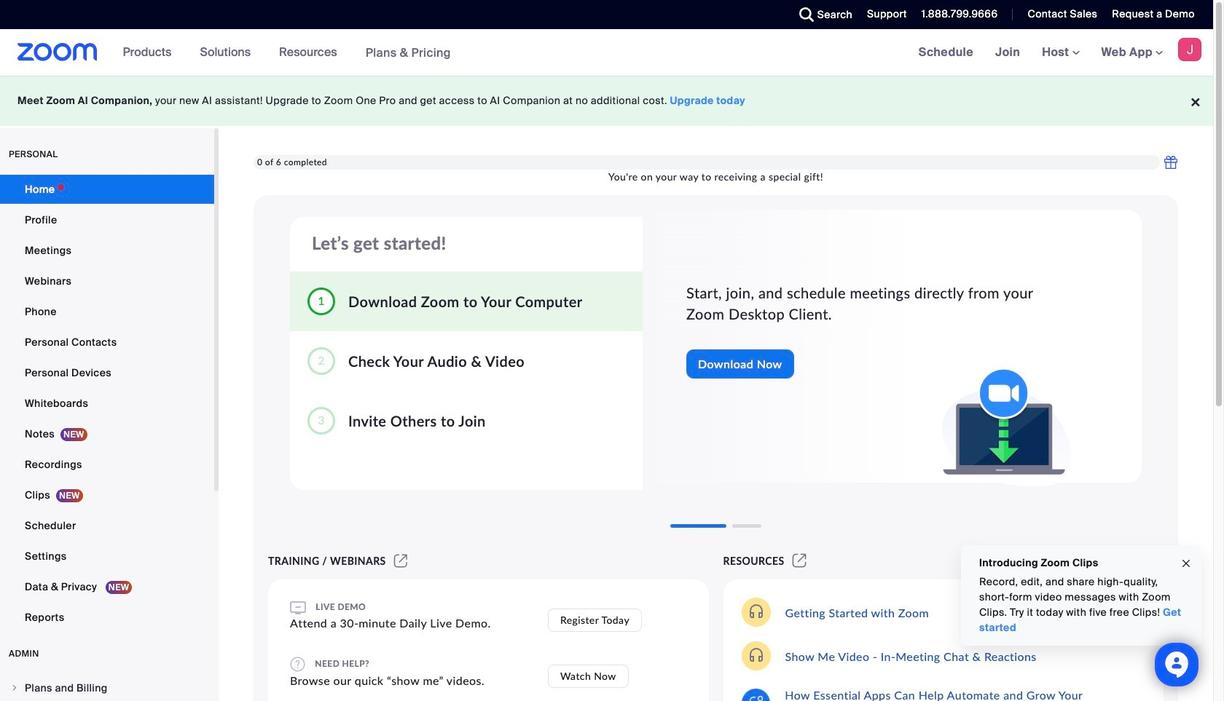 Task type: vqa. For each thing, say whether or not it's contained in the screenshot.
meetings navigation
yes



Task type: describe. For each thing, give the bounding box(es) containing it.
meetings navigation
[[908, 29, 1213, 77]]

product information navigation
[[112, 29, 462, 77]]

right image
[[10, 684, 19, 693]]

window new image
[[790, 555, 809, 568]]

window new image
[[392, 555, 410, 568]]



Task type: locate. For each thing, give the bounding box(es) containing it.
footer
[[0, 76, 1213, 126]]

menu item
[[0, 675, 214, 702]]

personal menu menu
[[0, 175, 214, 634]]

zoom logo image
[[17, 43, 97, 61]]

profile picture image
[[1178, 38, 1202, 61]]

banner
[[0, 29, 1213, 77]]

close image
[[1181, 556, 1192, 572]]



